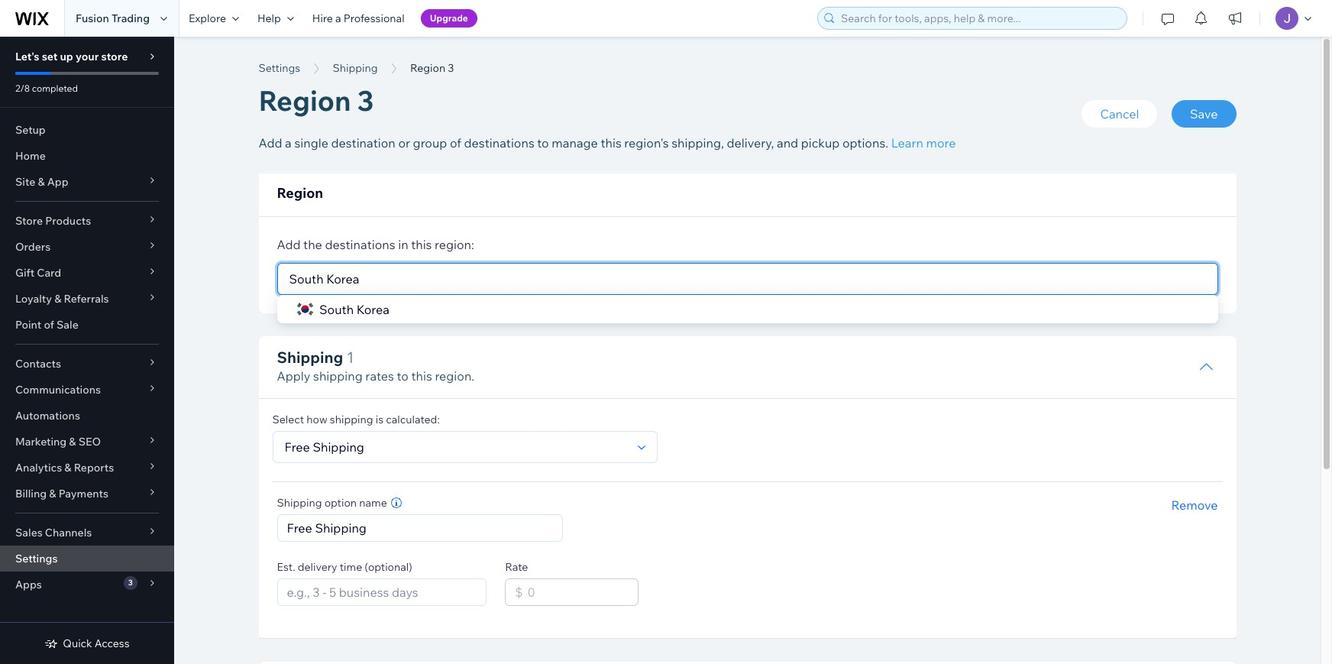 Task type: locate. For each thing, give the bounding box(es) containing it.
single
[[295, 135, 329, 151]]

0 horizontal spatial settings link
[[0, 546, 174, 572]]

south
[[319, 301, 354, 317]]

a left single
[[285, 135, 292, 151]]

your
[[76, 50, 99, 63]]

destinations left in
[[325, 237, 396, 252]]

marketing
[[15, 435, 67, 449]]

3
[[448, 61, 454, 75], [357, 83, 374, 118], [128, 578, 133, 588]]

1 horizontal spatial settings link
[[251, 60, 308, 76]]

site & app button
[[0, 169, 174, 195]]

add left the at left
[[277, 237, 301, 252]]

& right loyalty
[[54, 292, 61, 306]]

0 horizontal spatial settings
[[15, 552, 58, 566]]

settings link down help button on the left top of page
[[251, 60, 308, 76]]

1 vertical spatial to
[[397, 368, 409, 384]]

2/8
[[15, 83, 30, 94]]

analytics & reports
[[15, 461, 114, 475]]

sidebar element
[[0, 37, 174, 664]]

add
[[259, 135, 282, 151], [277, 237, 301, 252]]

0 vertical spatial shipping
[[313, 368, 363, 384]]

a for hire
[[336, 11, 341, 25]]

0 vertical spatial settings
[[259, 61, 300, 75]]

1 vertical spatial settings link
[[0, 546, 174, 572]]

this left region's
[[601, 135, 622, 151]]

0 horizontal spatial to
[[397, 368, 409, 384]]

south korea
[[319, 301, 389, 317]]

0 vertical spatial region 3
[[410, 61, 454, 75]]

hire a professional
[[312, 11, 405, 25]]

1 horizontal spatial to
[[538, 135, 549, 151]]

quick access button
[[45, 637, 130, 650]]

time
[[340, 560, 362, 574]]

contacts button
[[0, 351, 174, 377]]

of
[[450, 135, 462, 151], [44, 318, 54, 332]]

and
[[777, 135, 799, 151]]

save button
[[1172, 100, 1237, 128]]

2 horizontal spatial 3
[[448, 61, 454, 75]]

this left region. on the left of page
[[411, 368, 432, 384]]

shipping down hire a professional link
[[333, 61, 378, 75]]

add the destinations in this region:
[[277, 237, 475, 252]]

sales
[[15, 526, 43, 540]]

1 vertical spatial 3
[[357, 83, 374, 118]]

store
[[101, 50, 128, 63]]

region down upgrade button at the top left
[[410, 61, 446, 75]]

cancel
[[1101, 106, 1140, 122]]

1 vertical spatial shipping
[[277, 348, 343, 367]]

1 vertical spatial add
[[277, 237, 301, 252]]

3 inside sidebar element
[[128, 578, 133, 588]]

0 vertical spatial add
[[259, 135, 282, 151]]

0 vertical spatial destinations
[[464, 135, 535, 151]]

shipping left the is
[[330, 413, 373, 427]]

settings link
[[251, 60, 308, 76], [0, 546, 174, 572]]

shipping inside shipping 1 apply shipping rates to this region.
[[277, 348, 343, 367]]

to left "manage" on the left top of the page
[[538, 135, 549, 151]]

card
[[37, 266, 61, 280]]

1 vertical spatial of
[[44, 318, 54, 332]]

region up single
[[259, 83, 351, 118]]

gift card button
[[0, 260, 174, 286]]

point of sale
[[15, 318, 79, 332]]

home
[[15, 149, 46, 163]]

shipping left option on the bottom left
[[277, 496, 322, 510]]

point of sale link
[[0, 312, 174, 338]]

store products
[[15, 214, 91, 228]]

to right rates
[[397, 368, 409, 384]]

1 vertical spatial a
[[285, 135, 292, 151]]

shipping
[[313, 368, 363, 384], [330, 413, 373, 427]]

3 down shipping link
[[357, 83, 374, 118]]

1 horizontal spatial region 3
[[410, 61, 454, 75]]

shipping for 1
[[277, 348, 343, 367]]

region 3 down upgrade button at the top left
[[410, 61, 454, 75]]

add left single
[[259, 135, 282, 151]]

1 vertical spatial destinations
[[325, 237, 396, 252]]

fusion trading
[[76, 11, 150, 25]]

a right hire
[[336, 11, 341, 25]]

of left sale on the top left
[[44, 318, 54, 332]]

& for billing
[[49, 487, 56, 501]]

3 up access
[[128, 578, 133, 588]]

0 vertical spatial a
[[336, 11, 341, 25]]

0 horizontal spatial a
[[285, 135, 292, 151]]

1 vertical spatial region 3
[[259, 83, 374, 118]]

quick
[[63, 637, 92, 650]]

option
[[325, 496, 357, 510]]

2 vertical spatial this
[[411, 368, 432, 384]]

up
[[60, 50, 73, 63]]

& right site
[[38, 175, 45, 189]]

Search for tools, apps, help & more... field
[[837, 8, 1123, 29]]

a
[[336, 11, 341, 25], [285, 135, 292, 151]]

sales channels
[[15, 526, 92, 540]]

shipping up apply
[[277, 348, 343, 367]]

region 3
[[410, 61, 454, 75], [259, 83, 374, 118]]

1 horizontal spatial settings
[[259, 61, 300, 75]]

region
[[410, 61, 446, 75], [259, 83, 351, 118], [277, 184, 323, 202]]

settings link down channels
[[0, 546, 174, 572]]

seo
[[78, 435, 101, 449]]

0 vertical spatial 3
[[448, 61, 454, 75]]

name
[[359, 496, 387, 510]]

1 horizontal spatial of
[[450, 135, 462, 151]]

store products button
[[0, 208, 174, 234]]

of right group
[[450, 135, 462, 151]]

rate
[[505, 560, 528, 574]]

a for add
[[285, 135, 292, 151]]

billing & payments button
[[0, 481, 174, 507]]

shipping down 1
[[313, 368, 363, 384]]

settings
[[259, 61, 300, 75], [15, 552, 58, 566]]

region down single
[[277, 184, 323, 202]]

learn
[[892, 135, 924, 151]]

calculated:
[[386, 413, 440, 427]]

$
[[515, 585, 523, 600]]

professional
[[344, 11, 405, 25]]

settings down help button on the left top of page
[[259, 61, 300, 75]]

&
[[38, 175, 45, 189], [54, 292, 61, 306], [69, 435, 76, 449], [64, 461, 71, 475], [49, 487, 56, 501]]

2 vertical spatial 3
[[128, 578, 133, 588]]

1 horizontal spatial a
[[336, 11, 341, 25]]

2/8 completed
[[15, 83, 78, 94]]

channels
[[45, 526, 92, 540]]

completed
[[32, 83, 78, 94]]

0 horizontal spatial destinations
[[325, 237, 396, 252]]

& inside 'dropdown button'
[[54, 292, 61, 306]]

& left reports
[[64, 461, 71, 475]]

rates
[[366, 368, 394, 384]]

region's
[[625, 135, 669, 151]]

0 horizontal spatial 3
[[128, 578, 133, 588]]

3 down upgrade button at the top left
[[448, 61, 454, 75]]

add for add a single destination or group of destinations to manage this region's shipping, delivery, and pickup options. learn more
[[259, 135, 282, 151]]

settings down sales
[[15, 552, 58, 566]]

0 horizontal spatial of
[[44, 318, 54, 332]]

& left seo
[[69, 435, 76, 449]]

& right billing
[[49, 487, 56, 501]]

1 horizontal spatial 3
[[357, 83, 374, 118]]

1 vertical spatial settings
[[15, 552, 58, 566]]

1 vertical spatial shipping
[[330, 413, 373, 427]]

setup
[[15, 123, 46, 137]]

store
[[15, 214, 43, 228]]

destinations
[[464, 135, 535, 151], [325, 237, 396, 252]]

this right in
[[411, 237, 432, 252]]

hire
[[312, 11, 333, 25]]

2 vertical spatial shipping
[[277, 496, 322, 510]]

destinations right group
[[464, 135, 535, 151]]

None field
[[285, 264, 1211, 294], [280, 432, 631, 463], [285, 264, 1211, 294], [280, 432, 631, 463]]

1 vertical spatial this
[[411, 237, 432, 252]]

& for loyalty
[[54, 292, 61, 306]]

region 3 up single
[[259, 83, 374, 118]]



Task type: vqa. For each thing, say whether or not it's contained in the screenshot.
0 field at the left bottom of page
yes



Task type: describe. For each thing, give the bounding box(es) containing it.
0 vertical spatial of
[[450, 135, 462, 151]]

in
[[398, 237, 409, 252]]

0 horizontal spatial region 3
[[259, 83, 374, 118]]

shipping for option
[[277, 496, 322, 510]]

loyalty
[[15, 292, 52, 306]]

loyalty & referrals button
[[0, 286, 174, 312]]

orders
[[15, 240, 51, 254]]

learn more link
[[892, 135, 956, 151]]

communications
[[15, 383, 101, 397]]

loyalty & referrals
[[15, 292, 109, 306]]

payments
[[59, 487, 108, 501]]

destination
[[331, 135, 396, 151]]

settings inside sidebar element
[[15, 552, 58, 566]]

pickup
[[801, 135, 840, 151]]

& for marketing
[[69, 435, 76, 449]]

communications button
[[0, 377, 174, 403]]

is
[[376, 413, 384, 427]]

e.g., Standard Shipping field
[[282, 515, 558, 541]]

let's set up your store
[[15, 50, 128, 63]]

automations link
[[0, 403, 174, 429]]

or
[[398, 135, 410, 151]]

marketing & seo button
[[0, 429, 174, 455]]

0 vertical spatial settings link
[[251, 60, 308, 76]]

of inside point of sale link
[[44, 318, 54, 332]]

gift
[[15, 266, 35, 280]]

let's
[[15, 50, 39, 63]]

remove button
[[1172, 496, 1219, 515]]

setup link
[[0, 117, 174, 143]]

select how shipping is calculated:
[[272, 413, 440, 427]]

2 vertical spatial region
[[277, 184, 323, 202]]

0 field
[[523, 580, 634, 606]]

shipping link
[[325, 60, 386, 76]]

1
[[347, 348, 354, 367]]

upgrade button
[[421, 9, 478, 28]]

group
[[413, 135, 447, 151]]

billing
[[15, 487, 47, 501]]

apply
[[277, 368, 311, 384]]

arrow up outline image
[[1199, 359, 1215, 374]]

shipping,
[[672, 135, 724, 151]]

0 vertical spatial to
[[538, 135, 549, 151]]

more
[[927, 135, 956, 151]]

0 vertical spatial shipping
[[333, 61, 378, 75]]

sale
[[57, 318, 79, 332]]

explore
[[189, 11, 226, 25]]

manage
[[552, 135, 598, 151]]

shipping inside shipping 1 apply shipping rates to this region.
[[313, 368, 363, 384]]

contacts
[[15, 357, 61, 371]]

0 vertical spatial this
[[601, 135, 622, 151]]

est.
[[277, 560, 295, 574]]

& for site
[[38, 175, 45, 189]]

0 vertical spatial region
[[410, 61, 446, 75]]

access
[[95, 637, 130, 650]]

delivery
[[298, 560, 337, 574]]

select
[[272, 413, 304, 427]]

automations
[[15, 409, 80, 423]]

orders button
[[0, 234, 174, 260]]

korea
[[356, 301, 389, 317]]

help
[[258, 11, 281, 25]]

billing & payments
[[15, 487, 108, 501]]

save
[[1191, 106, 1219, 122]]

help button
[[248, 0, 303, 37]]

site
[[15, 175, 35, 189]]

shipping 1 apply shipping rates to this region.
[[277, 348, 475, 384]]

1 vertical spatial region
[[259, 83, 351, 118]]

app
[[47, 175, 68, 189]]

site & app
[[15, 175, 68, 189]]

home link
[[0, 143, 174, 169]]

delivery,
[[727, 135, 774, 151]]

how
[[307, 413, 328, 427]]

to inside shipping 1 apply shipping rates to this region.
[[397, 368, 409, 384]]

reports
[[74, 461, 114, 475]]

this inside shipping 1 apply shipping rates to this region.
[[411, 368, 432, 384]]

quick access
[[63, 637, 130, 650]]

& for analytics
[[64, 461, 71, 475]]

analytics
[[15, 461, 62, 475]]

fusion
[[76, 11, 109, 25]]

trading
[[112, 11, 150, 25]]

analytics & reports button
[[0, 455, 174, 481]]

region:
[[435, 237, 475, 252]]

1 horizontal spatial destinations
[[464, 135, 535, 151]]

e.g., 3 - 5 business days field
[[282, 580, 482, 606]]

apps
[[15, 578, 42, 591]]

gift card
[[15, 266, 61, 280]]

region.
[[435, 368, 475, 384]]

est. delivery time (optional)
[[277, 560, 413, 574]]

(optional)
[[365, 560, 413, 574]]

shipping option name
[[277, 496, 387, 510]]

options.
[[843, 135, 889, 151]]

add for add the destinations in this region:
[[277, 237, 301, 252]]

the
[[303, 237, 322, 252]]



